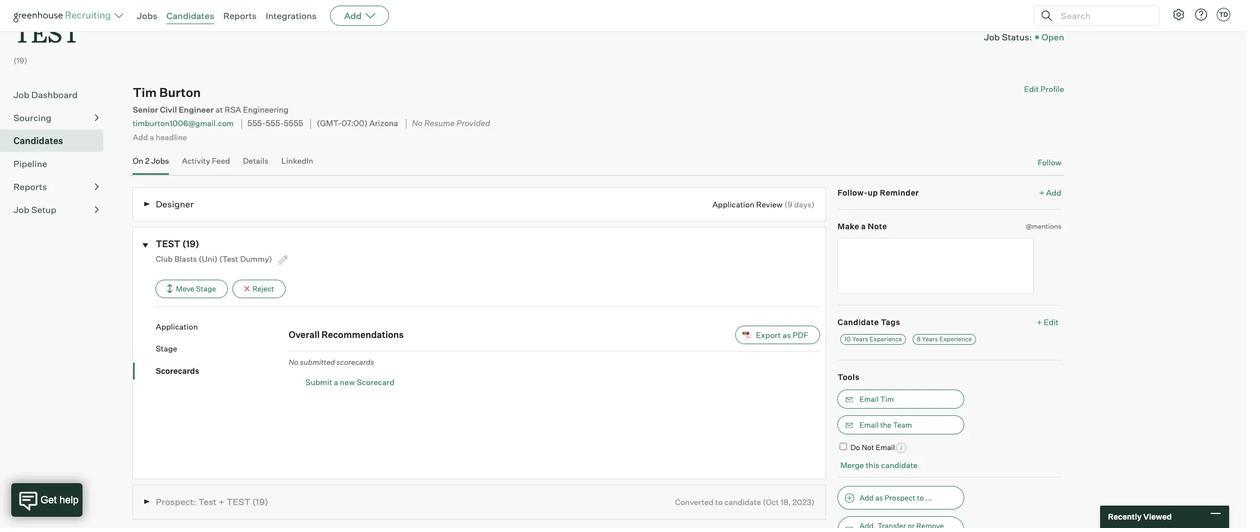 Task type: vqa. For each thing, say whether or not it's contained in the screenshot.
the '3.'
no



Task type: describe. For each thing, give the bounding box(es) containing it.
a for make
[[862, 222, 866, 231]]

2023)
[[793, 498, 815, 508]]

on 2 jobs link
[[133, 156, 169, 172]]

feed
[[212, 156, 230, 166]]

years for 10
[[853, 336, 869, 344]]

2
[[145, 156, 150, 166]]

overall recommendations
[[289, 329, 404, 341]]

export as pdf link
[[736, 326, 821, 345]]

@mentions link
[[1026, 221, 1062, 232]]

pipeline
[[13, 158, 47, 170]]

0 horizontal spatial candidates link
[[13, 134, 99, 148]]

rsa
[[225, 105, 241, 115]]

note
[[868, 222, 888, 231]]

1 555- from the left
[[247, 119, 266, 129]]

prospect:
[[156, 497, 196, 508]]

follow-
[[838, 188, 868, 197]]

reminder
[[880, 188, 919, 197]]

add for add
[[344, 10, 362, 21]]

greenhouse recruiting image
[[13, 9, 115, 22]]

dummy)
[[240, 254, 272, 264]]

new
[[340, 378, 355, 388]]

0 vertical spatial candidates
[[167, 10, 214, 21]]

integrations
[[266, 10, 317, 21]]

(gmt-
[[317, 119, 342, 129]]

email for email the team
[[860, 421, 879, 430]]

to inside button
[[917, 494, 924, 503]]

...
[[926, 494, 933, 503]]

test
[[198, 497, 217, 508]]

the
[[881, 421, 892, 430]]

email the team
[[860, 421, 912, 430]]

+ edit
[[1037, 318, 1059, 327]]

viewed
[[1144, 513, 1172, 522]]

(oct
[[763, 498, 779, 508]]

scorecards
[[337, 358, 374, 367]]

email the team button
[[838, 416, 965, 435]]

0 horizontal spatial stage
[[156, 344, 177, 354]]

no for no submitted scorecards
[[289, 358, 299, 367]]

reject
[[253, 284, 274, 293]]

submit a new scorecard link
[[306, 377, 821, 388]]

linkedin
[[281, 156, 313, 166]]

linkedin link
[[281, 156, 313, 172]]

0 horizontal spatial (19)
[[13, 56, 27, 65]]

0 horizontal spatial candidates
[[13, 135, 63, 147]]

setup
[[31, 205, 56, 216]]

edit profile
[[1025, 84, 1065, 94]]

review
[[757, 200, 783, 209]]

status:
[[1002, 31, 1033, 43]]

scorecard
[[357, 378, 395, 388]]

overall
[[289, 329, 320, 341]]

make a note
[[838, 222, 888, 231]]

move stage button
[[156, 280, 228, 299]]

timburton1006@gmail.com
[[133, 119, 234, 128]]

resume
[[424, 119, 455, 129]]

scorecards
[[156, 366, 199, 376]]

+ for + add
[[1040, 188, 1045, 197]]

add for add as prospect to ...
[[860, 494, 874, 503]]

add as prospect to ...
[[860, 494, 933, 503]]

no submitted scorecards
[[289, 358, 374, 367]]

application for application review (9 days)
[[713, 200, 755, 209]]

tim inside button
[[881, 395, 894, 404]]

application link
[[156, 322, 289, 332]]

prospect: test + test (19)
[[156, 497, 268, 508]]

pdf
[[793, 331, 809, 340]]

recently
[[1109, 513, 1142, 522]]

job for job status:
[[985, 31, 1000, 43]]

headline
[[156, 132, 187, 142]]

8
[[917, 336, 921, 344]]

td button
[[1217, 8, 1231, 21]]

move stage
[[176, 284, 216, 293]]

test link
[[13, 5, 80, 52]]

dashboard
[[31, 89, 78, 101]]

submit
[[306, 378, 332, 388]]

open
[[1042, 31, 1065, 43]]

experience for 10 years experience
[[870, 336, 903, 344]]

10 years experience
[[845, 336, 903, 344]]

candidate for to
[[725, 498, 761, 508]]

job status:
[[985, 31, 1033, 43]]

a for add
[[150, 132, 154, 142]]

senior
[[133, 105, 158, 115]]

activity feed link
[[182, 156, 230, 172]]

as for export
[[783, 331, 791, 340]]

(9
[[785, 200, 793, 209]]

on
[[133, 156, 143, 166]]

do not email
[[851, 443, 895, 452]]

07:00)
[[342, 119, 368, 129]]

tim inside tim burton senior civil engineer at rsa engineering
[[133, 85, 157, 100]]

email tim button
[[838, 390, 965, 409]]

job dashboard
[[13, 89, 78, 101]]



Task type: locate. For each thing, give the bounding box(es) containing it.
1 vertical spatial email
[[860, 421, 879, 430]]

1 horizontal spatial candidates link
[[167, 10, 214, 21]]

0 horizontal spatial years
[[853, 336, 869, 344]]

Search text field
[[1059, 8, 1150, 24]]

0 vertical spatial job
[[985, 31, 1000, 43]]

0 horizontal spatial no
[[289, 358, 299, 367]]

experience down tags
[[870, 336, 903, 344]]

0 vertical spatial candidates link
[[167, 10, 214, 21]]

0 vertical spatial email
[[860, 395, 879, 404]]

candidates link up "pipeline" link
[[13, 134, 99, 148]]

application
[[713, 200, 755, 209], [156, 322, 198, 332]]

555-555-5555
[[247, 119, 303, 129]]

1 horizontal spatial tim
[[881, 395, 894, 404]]

to
[[917, 494, 924, 503], [716, 498, 723, 508]]

details
[[243, 156, 269, 166]]

reports down pipeline
[[13, 181, 47, 193]]

to left ...
[[917, 494, 924, 503]]

1 horizontal spatial application
[[713, 200, 755, 209]]

application for application
[[156, 322, 198, 332]]

0 vertical spatial candidate
[[882, 461, 918, 471]]

recommendations
[[322, 329, 404, 341]]

experience right 8
[[940, 336, 972, 344]]

as left prospect
[[876, 494, 884, 503]]

(uni)
[[199, 254, 218, 264]]

experience for 8 years experience
[[940, 336, 972, 344]]

1 vertical spatial edit
[[1044, 318, 1059, 327]]

job up sourcing
[[13, 89, 29, 101]]

(gmt-07:00) arizona
[[317, 119, 398, 129]]

add inside 'popup button'
[[344, 10, 362, 21]]

+ for + edit
[[1037, 318, 1043, 327]]

(19) up blasts
[[182, 239, 199, 250]]

0 vertical spatial stage
[[196, 284, 216, 293]]

email left the
[[860, 421, 879, 430]]

1 vertical spatial reports link
[[13, 180, 99, 194]]

this
[[866, 461, 880, 471]]

1 vertical spatial reports
[[13, 181, 47, 193]]

move
[[176, 284, 195, 293]]

1 horizontal spatial (19)
[[182, 239, 199, 250]]

0 vertical spatial test
[[13, 16, 80, 49]]

1 vertical spatial tim
[[881, 395, 894, 404]]

years for 8
[[922, 336, 939, 344]]

stage up "scorecards"
[[156, 344, 177, 354]]

0 vertical spatial no
[[412, 119, 423, 129]]

1 horizontal spatial test
[[156, 239, 180, 250]]

job left setup
[[13, 205, 29, 216]]

0 horizontal spatial experience
[[870, 336, 903, 344]]

0 vertical spatial reports
[[223, 10, 257, 21]]

blasts
[[174, 254, 197, 264]]

1 vertical spatial stage
[[156, 344, 177, 354]]

on 2 jobs
[[133, 156, 169, 166]]

scorecards link
[[156, 366, 289, 377]]

1 horizontal spatial to
[[917, 494, 924, 503]]

email up "email the team"
[[860, 395, 879, 404]]

prospect
[[885, 494, 916, 503]]

0 horizontal spatial as
[[783, 331, 791, 340]]

1 horizontal spatial edit
[[1044, 318, 1059, 327]]

not
[[862, 443, 875, 452]]

job setup link
[[13, 203, 99, 217]]

candidates
[[167, 10, 214, 21], [13, 135, 63, 147]]

edit inside + edit link
[[1044, 318, 1059, 327]]

1 vertical spatial job
[[13, 89, 29, 101]]

tim up senior
[[133, 85, 157, 100]]

2 years from the left
[[922, 336, 939, 344]]

application left review
[[713, 200, 755, 209]]

add for add a headline
[[133, 132, 148, 142]]

2 vertical spatial test
[[227, 497, 250, 508]]

0 horizontal spatial candidate
[[725, 498, 761, 508]]

1 horizontal spatial candidates
[[167, 10, 214, 21]]

1 horizontal spatial a
[[334, 378, 338, 388]]

configure image
[[1173, 8, 1186, 21]]

1 horizontal spatial reports
[[223, 10, 257, 21]]

2 vertical spatial (19)
[[252, 497, 268, 508]]

2 vertical spatial job
[[13, 205, 29, 216]]

0 horizontal spatial reports link
[[13, 180, 99, 194]]

email tim
[[860, 395, 894, 404]]

1 vertical spatial a
[[862, 222, 866, 231]]

+
[[1040, 188, 1045, 197], [1037, 318, 1043, 327], [219, 497, 225, 508]]

1 vertical spatial (19)
[[182, 239, 199, 250]]

as inside button
[[876, 494, 884, 503]]

tim burton senior civil engineer at rsa engineering
[[133, 85, 289, 115]]

0 vertical spatial +
[[1040, 188, 1045, 197]]

0 horizontal spatial test
[[13, 16, 80, 49]]

1 vertical spatial candidate
[[725, 498, 761, 508]]

0 vertical spatial jobs
[[137, 10, 158, 21]]

export as pdf
[[756, 331, 809, 340]]

submit a new scorecard
[[306, 378, 395, 388]]

candidates link right jobs link
[[167, 10, 214, 21]]

email right not
[[876, 443, 895, 452]]

job for job setup
[[13, 205, 29, 216]]

converted to candidate (oct 18, 2023)
[[675, 498, 815, 508]]

details link
[[243, 156, 269, 172]]

0 horizontal spatial tim
[[133, 85, 157, 100]]

1 years from the left
[[853, 336, 869, 344]]

5555
[[284, 119, 303, 129]]

candidate right this
[[882, 461, 918, 471]]

candidate tags
[[838, 318, 901, 327]]

merge this candidate link
[[841, 461, 918, 471]]

1 vertical spatial application
[[156, 322, 198, 332]]

candidates down sourcing
[[13, 135, 63, 147]]

(19)
[[13, 56, 27, 65], [182, 239, 199, 250], [252, 497, 268, 508]]

test (19)
[[156, 239, 199, 250]]

application down move
[[156, 322, 198, 332]]

candidate
[[882, 461, 918, 471], [725, 498, 761, 508]]

10
[[845, 336, 851, 344]]

make
[[838, 222, 860, 231]]

no for no resume provided
[[412, 119, 423, 129]]

0 horizontal spatial to
[[716, 498, 723, 508]]

a left new
[[334, 378, 338, 388]]

Do Not Email checkbox
[[840, 443, 848, 451]]

no left resume
[[412, 119, 423, 129]]

tim up the
[[881, 395, 894, 404]]

1 vertical spatial candidates
[[13, 135, 63, 147]]

1 vertical spatial candidates link
[[13, 134, 99, 148]]

1 vertical spatial test
[[156, 239, 180, 250]]

1 vertical spatial +
[[1037, 318, 1043, 327]]

0 vertical spatial tim
[[133, 85, 157, 100]]

as left pdf
[[783, 331, 791, 340]]

provided
[[457, 119, 490, 129]]

+ add link
[[1040, 187, 1062, 198]]

email inside button
[[860, 395, 879, 404]]

2 horizontal spatial a
[[862, 222, 866, 231]]

job left "status:" at the top right of page
[[985, 31, 1000, 43]]

0 vertical spatial reports link
[[223, 10, 257, 21]]

a left headline
[[150, 132, 154, 142]]

test for test (19)
[[156, 239, 180, 250]]

2 vertical spatial a
[[334, 378, 338, 388]]

2 horizontal spatial test
[[227, 497, 250, 508]]

2 vertical spatial +
[[219, 497, 225, 508]]

0 horizontal spatial a
[[150, 132, 154, 142]]

years right the 10
[[853, 336, 869, 344]]

tools
[[838, 373, 860, 382]]

jobs link
[[137, 10, 158, 21]]

candidate left (oct
[[725, 498, 761, 508]]

job
[[985, 31, 1000, 43], [13, 89, 29, 101], [13, 205, 29, 216]]

job for job dashboard
[[13, 89, 29, 101]]

club
[[156, 254, 173, 264]]

do
[[851, 443, 861, 452]]

pipeline link
[[13, 157, 99, 171]]

job setup
[[13, 205, 56, 216]]

activity feed
[[182, 156, 230, 166]]

a left note
[[862, 222, 866, 231]]

designer
[[156, 199, 194, 210]]

export
[[756, 331, 781, 340]]

stage inside button
[[196, 284, 216, 293]]

0 vertical spatial edit
[[1025, 84, 1039, 94]]

1 vertical spatial as
[[876, 494, 884, 503]]

add
[[344, 10, 362, 21], [133, 132, 148, 142], [1047, 188, 1062, 197], [860, 494, 874, 503]]

no resume provided
[[412, 119, 490, 129]]

merge this candidate
[[841, 461, 918, 471]]

1 experience from the left
[[870, 336, 903, 344]]

days)
[[794, 200, 815, 209]]

edit
[[1025, 84, 1039, 94], [1044, 318, 1059, 327]]

1 vertical spatial jobs
[[151, 156, 169, 166]]

follow
[[1038, 158, 1062, 167]]

sourcing
[[13, 112, 51, 124]]

sourcing link
[[13, 111, 99, 125]]

reject button
[[232, 280, 286, 299]]

0 vertical spatial (19)
[[13, 56, 27, 65]]

tags
[[881, 318, 901, 327]]

555-
[[247, 119, 266, 129], [266, 119, 284, 129]]

candidates link
[[167, 10, 214, 21], [13, 134, 99, 148]]

2 555- from the left
[[266, 119, 284, 129]]

no
[[412, 119, 423, 129], [289, 358, 299, 367]]

engineering
[[243, 105, 289, 115]]

as for add
[[876, 494, 884, 503]]

email inside button
[[860, 421, 879, 430]]

reports link up job setup link at the left of the page
[[13, 180, 99, 194]]

candidates right jobs link
[[167, 10, 214, 21]]

1 horizontal spatial years
[[922, 336, 939, 344]]

a inside the submit a new scorecard link
[[334, 378, 338, 388]]

no left submitted
[[289, 358, 299, 367]]

td button
[[1215, 6, 1233, 24]]

job inside 'link'
[[13, 89, 29, 101]]

reports left integrations on the left of the page
[[223, 10, 257, 21]]

civil
[[160, 105, 177, 115]]

1 horizontal spatial candidate
[[882, 461, 918, 471]]

years right 8
[[922, 336, 939, 344]]

a for submit
[[334, 378, 338, 388]]

reports link left integrations on the left of the page
[[223, 10, 257, 21]]

team
[[893, 421, 912, 430]]

1 horizontal spatial reports link
[[223, 10, 257, 21]]

(19) right test
[[252, 497, 268, 508]]

arizona
[[369, 119, 398, 129]]

add inside button
[[860, 494, 874, 503]]

None text field
[[838, 238, 1035, 294]]

stage right move
[[196, 284, 216, 293]]

0 horizontal spatial application
[[156, 322, 198, 332]]

email for email tim
[[860, 395, 879, 404]]

2 horizontal spatial (19)
[[252, 497, 268, 508]]

1 horizontal spatial experience
[[940, 336, 972, 344]]

1 horizontal spatial stage
[[196, 284, 216, 293]]

1 horizontal spatial as
[[876, 494, 884, 503]]

2 experience from the left
[[940, 336, 972, 344]]

test for test
[[13, 16, 80, 49]]

0 horizontal spatial edit
[[1025, 84, 1039, 94]]

to right converted
[[716, 498, 723, 508]]

0 vertical spatial application
[[713, 200, 755, 209]]

club blasts (uni) (test dummy)
[[156, 254, 274, 264]]

8 years experience
[[917, 336, 972, 344]]

0 vertical spatial as
[[783, 331, 791, 340]]

candidate for this
[[882, 461, 918, 471]]

submitted
[[300, 358, 335, 367]]

reports
[[223, 10, 257, 21], [13, 181, 47, 193]]

engineer
[[179, 105, 214, 115]]

merge
[[841, 461, 864, 471]]

@mentions
[[1026, 222, 1062, 231]]

follow-up reminder
[[838, 188, 919, 197]]

up
[[868, 188, 878, 197]]

application review (9 days)
[[713, 200, 815, 209]]

1 vertical spatial no
[[289, 358, 299, 367]]

1 horizontal spatial no
[[412, 119, 423, 129]]

0 horizontal spatial reports
[[13, 181, 47, 193]]

+ add
[[1040, 188, 1062, 197]]

follow link
[[1038, 157, 1062, 168]]

(19) down test link
[[13, 56, 27, 65]]

0 vertical spatial a
[[150, 132, 154, 142]]

candidate
[[838, 318, 879, 327]]

2 vertical spatial email
[[876, 443, 895, 452]]

(test
[[219, 254, 238, 264]]

tim
[[133, 85, 157, 100], [881, 395, 894, 404]]



